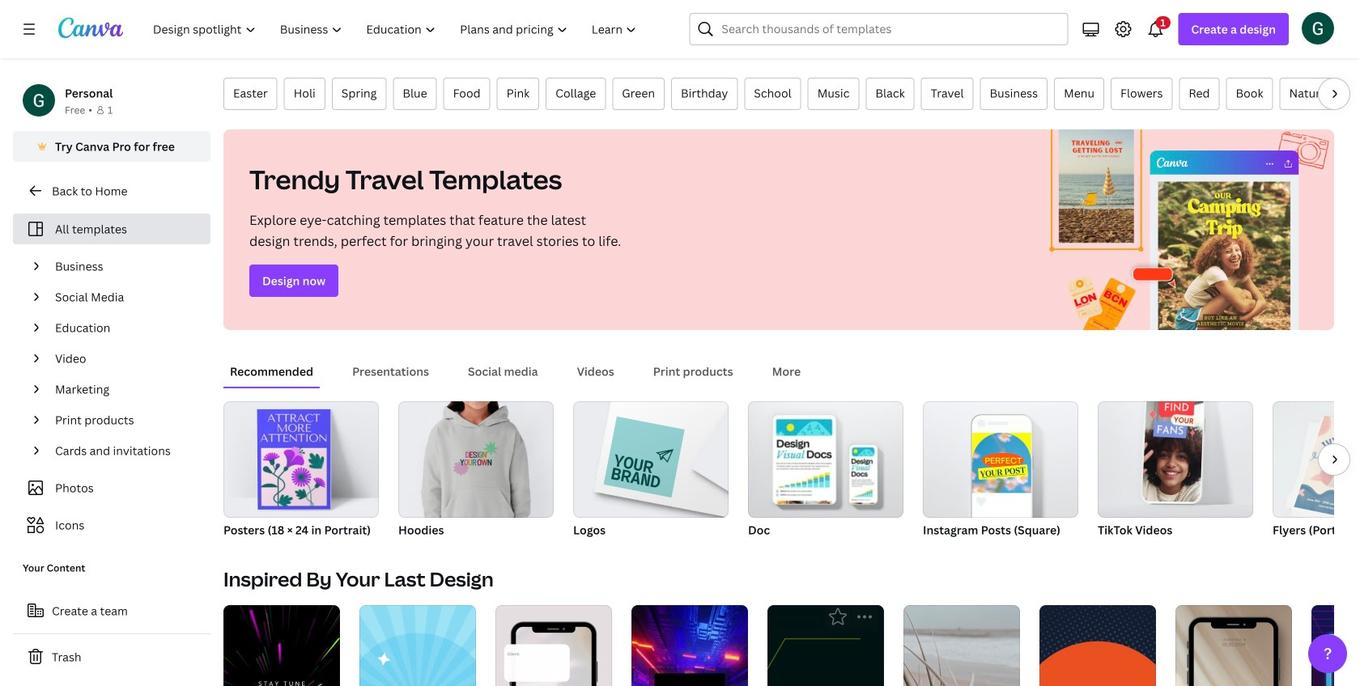 Task type: locate. For each thing, give the bounding box(es) containing it.
None search field
[[690, 13, 1069, 45]]

doc image
[[748, 402, 904, 518], [748, 402, 904, 518]]

top level navigation element
[[143, 13, 651, 45]]

Search search field
[[722, 14, 1058, 45]]

greg robinson image
[[1302, 12, 1335, 44]]

instagram post (square) image
[[923, 402, 1079, 518], [973, 433, 1032, 494]]

logo image
[[573, 402, 729, 518], [604, 417, 685, 498]]

hoodie image
[[399, 402, 554, 518], [448, 435, 505, 482]]

poster (18 × 24 in portrait) image
[[224, 402, 379, 518], [257, 410, 331, 510]]

flyer (portrait 8.5 × 11 in) image
[[1273, 402, 1361, 518]]

tiktok video image
[[1143, 392, 1205, 503], [1098, 402, 1254, 518]]



Task type: vqa. For each thing, say whether or not it's contained in the screenshot.
ELEMENTS
no



Task type: describe. For each thing, give the bounding box(es) containing it.
trendy travel templates image
[[1034, 130, 1335, 330]]



